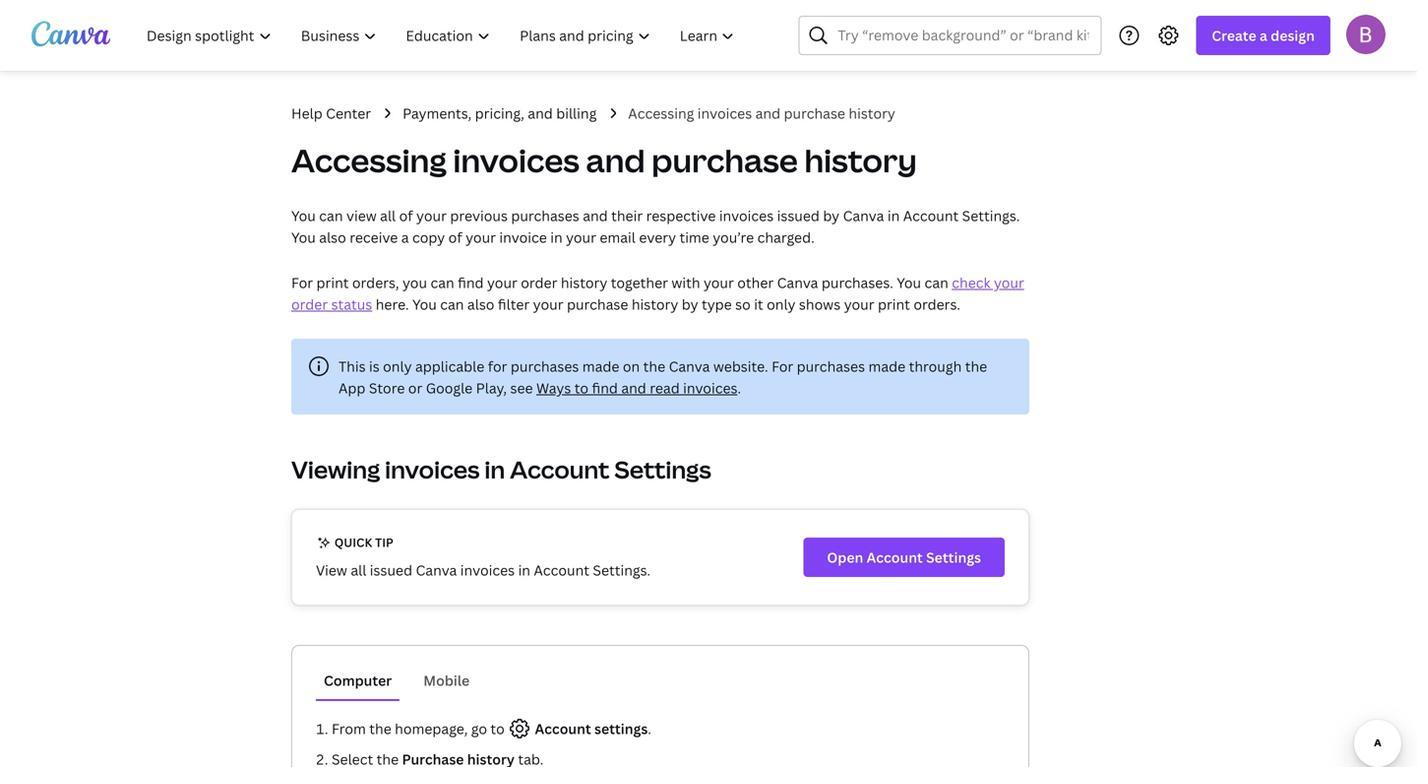 Task type: vqa. For each thing, say whether or not it's contained in the screenshot.
the purchase in Accessing invoices and purchase history LINK
yes



Task type: locate. For each thing, give the bounding box(es) containing it.
and
[[528, 104, 553, 123], [756, 104, 781, 123], [586, 139, 646, 182], [583, 206, 608, 225], [622, 379, 647, 397]]

accessing
[[629, 104, 695, 123], [291, 139, 447, 182]]

only
[[767, 295, 796, 314], [383, 357, 412, 376]]

1 vertical spatial of
[[449, 228, 462, 247]]

0 horizontal spatial order
[[291, 295, 328, 314]]

all
[[380, 206, 396, 225], [351, 561, 367, 579]]

you
[[403, 273, 427, 292]]

a left copy
[[402, 228, 409, 247]]

billing
[[557, 104, 597, 123]]

you can view all of your previous purchases and their respective invoices issued by canva in account settings. you also receive a copy of your invoice in your email every time you're charged.
[[291, 206, 1020, 247]]

1 vertical spatial to
[[491, 719, 505, 738]]

can right you
[[431, 273, 455, 292]]

also
[[319, 228, 346, 247], [468, 295, 495, 314]]

1 made from the left
[[583, 357, 620, 376]]

made
[[583, 357, 620, 376], [869, 357, 906, 376]]

1 vertical spatial find
[[592, 379, 618, 397]]

1 vertical spatial purchase
[[652, 139, 798, 182]]

for
[[488, 357, 508, 376]]

your right check
[[994, 273, 1025, 292]]

0 horizontal spatial issued
[[370, 561, 413, 579]]

receive
[[350, 228, 398, 247]]

for inside the this is only applicable for purchases made on the canva website. for purchases made through the app store or google play, see
[[772, 357, 794, 376]]

1 horizontal spatial all
[[380, 206, 396, 225]]

you
[[291, 206, 316, 225], [291, 228, 316, 247], [897, 273, 922, 292], [413, 295, 437, 314]]

every
[[639, 228, 676, 247]]

invoices
[[698, 104, 752, 123], [453, 139, 580, 182], [720, 206, 774, 225], [683, 379, 738, 397], [385, 453, 480, 485], [461, 561, 515, 579]]

1 vertical spatial order
[[291, 295, 328, 314]]

0 horizontal spatial all
[[351, 561, 367, 579]]

the right from
[[370, 719, 392, 738]]

account
[[904, 206, 959, 225], [510, 453, 610, 485], [867, 548, 923, 567], [534, 561, 590, 579], [535, 719, 591, 738]]

see
[[511, 379, 533, 397]]

1 vertical spatial only
[[383, 357, 412, 376]]

by up purchases.
[[823, 206, 840, 225]]

0 horizontal spatial for
[[291, 273, 313, 292]]

your left email
[[566, 228, 597, 247]]

here. you can also filter your purchase history by type so it only shows your print orders.
[[372, 295, 961, 314]]

find
[[458, 273, 484, 292], [592, 379, 618, 397]]

a inside the create a design dropdown button
[[1260, 26, 1268, 45]]

1 horizontal spatial accessing
[[629, 104, 695, 123]]

issued down tip
[[370, 561, 413, 579]]

canva
[[843, 206, 885, 225], [777, 273, 819, 292], [669, 357, 710, 376], [416, 561, 457, 579]]

open
[[827, 548, 864, 567]]

1 horizontal spatial settings.
[[963, 206, 1020, 225]]

by down with
[[682, 295, 699, 314]]

create a design
[[1212, 26, 1315, 45]]

0 vertical spatial for
[[291, 273, 313, 292]]

quick
[[335, 534, 372, 550]]

0 vertical spatial of
[[399, 206, 413, 225]]

print down purchases.
[[878, 295, 911, 314]]

accessing invoices and purchase history
[[629, 104, 896, 123], [291, 139, 918, 182]]

Try "remove background" or "brand kit" search field
[[838, 17, 1089, 54]]

you're
[[713, 228, 754, 247]]

find right ways on the left
[[592, 379, 618, 397]]

1 horizontal spatial made
[[869, 357, 906, 376]]

can inside you can view all of your previous purchases and their respective invoices issued by canva in account settings. you also receive a copy of your invoice in your email every time you're charged.
[[319, 206, 343, 225]]

accessing right billing
[[629, 104, 695, 123]]

orders,
[[352, 273, 399, 292]]

0 horizontal spatial by
[[682, 295, 699, 314]]

also left filter
[[468, 295, 495, 314]]

1 horizontal spatial only
[[767, 295, 796, 314]]

shows
[[799, 295, 841, 314]]

of right copy
[[449, 228, 462, 247]]

0 horizontal spatial .
[[648, 719, 652, 738]]

all up receive
[[380, 206, 396, 225]]

tip
[[375, 534, 394, 550]]

in
[[888, 206, 900, 225], [551, 228, 563, 247], [485, 453, 505, 485], [518, 561, 531, 579]]

settings. inside you can view all of your previous purchases and their respective invoices issued by canva in account settings. you also receive a copy of your invoice in your email every time you're charged.
[[963, 206, 1020, 225]]

order left status
[[291, 295, 328, 314]]

0 vertical spatial also
[[319, 228, 346, 247]]

0 horizontal spatial find
[[458, 273, 484, 292]]

accessing down center
[[291, 139, 447, 182]]

to
[[575, 379, 589, 397], [491, 719, 505, 738]]

also left receive
[[319, 228, 346, 247]]

0 horizontal spatial accessing
[[291, 139, 447, 182]]

create a design button
[[1197, 16, 1331, 55]]

1 vertical spatial a
[[402, 228, 409, 247]]

1 horizontal spatial order
[[521, 273, 558, 292]]

can up "orders."
[[925, 273, 949, 292]]

0 vertical spatial order
[[521, 273, 558, 292]]

account settings
[[532, 719, 648, 738]]

1 horizontal spatial issued
[[777, 206, 820, 225]]

made left through
[[869, 357, 906, 376]]

for print orders, you can find your order history together with your other canva purchases. you can
[[291, 273, 952, 292]]

of
[[399, 206, 413, 225], [449, 228, 462, 247]]

0 vertical spatial settings.
[[963, 206, 1020, 225]]

2 horizontal spatial the
[[966, 357, 988, 376]]

purchases up ways on the left
[[511, 357, 579, 376]]

is
[[369, 357, 380, 376]]

1 vertical spatial accessing
[[291, 139, 447, 182]]

to right go
[[491, 719, 505, 738]]

top level navigation element
[[134, 16, 752, 55]]

find right you
[[458, 273, 484, 292]]

1 vertical spatial all
[[351, 561, 367, 579]]

made left on
[[583, 357, 620, 376]]

it
[[754, 295, 764, 314]]

0 vertical spatial by
[[823, 206, 840, 225]]

0 horizontal spatial also
[[319, 228, 346, 247]]

1 vertical spatial also
[[468, 295, 495, 314]]

0 vertical spatial to
[[575, 379, 589, 397]]

0 vertical spatial settings
[[615, 453, 712, 485]]

1 vertical spatial accessing invoices and purchase history
[[291, 139, 918, 182]]

1 horizontal spatial settings
[[927, 548, 982, 567]]

orders.
[[914, 295, 961, 314]]

purchases
[[511, 206, 580, 225], [511, 357, 579, 376], [797, 357, 866, 376]]

1 vertical spatial for
[[772, 357, 794, 376]]

0 vertical spatial .
[[738, 379, 741, 397]]

0 vertical spatial purchase
[[784, 104, 846, 123]]

order
[[521, 273, 558, 292], [291, 295, 328, 314]]

all inside you can view all of your previous purchases and their respective invoices issued by canva in account settings. you also receive a copy of your invoice in your email every time you're charged.
[[380, 206, 396, 225]]

history
[[849, 104, 896, 123], [805, 139, 918, 182], [561, 273, 608, 292], [632, 295, 679, 314]]

0 vertical spatial issued
[[777, 206, 820, 225]]

website.
[[714, 357, 769, 376]]

to right ways on the left
[[575, 379, 589, 397]]

this is only applicable for purchases made on the canva website. for purchases made through the app store or google play, see
[[339, 357, 988, 397]]

purchases.
[[822, 273, 894, 292]]

order up filter
[[521, 273, 558, 292]]

of up copy
[[399, 206, 413, 225]]

the right through
[[966, 357, 988, 376]]

your down purchases.
[[845, 295, 875, 314]]

settings.
[[963, 206, 1020, 225], [593, 561, 651, 579]]

1 horizontal spatial for
[[772, 357, 794, 376]]

1 vertical spatial settings.
[[593, 561, 651, 579]]

1 horizontal spatial a
[[1260, 26, 1268, 45]]

1 horizontal spatial print
[[878, 295, 911, 314]]

together
[[611, 273, 669, 292]]

can left view
[[319, 206, 343, 225]]

1 horizontal spatial to
[[575, 379, 589, 397]]

purchases up invoice
[[511, 206, 580, 225]]

payments, pricing, and billing
[[403, 104, 597, 123]]

0 horizontal spatial a
[[402, 228, 409, 247]]

check your order status link
[[291, 273, 1025, 314]]

1 horizontal spatial by
[[823, 206, 840, 225]]

print
[[317, 273, 349, 292], [878, 295, 911, 314]]

you up "orders."
[[897, 273, 922, 292]]

issued up charged.
[[777, 206, 820, 225]]

only right is on the left
[[383, 357, 412, 376]]

0 vertical spatial accessing invoices and purchase history
[[629, 104, 896, 123]]

you left receive
[[291, 228, 316, 247]]

purchase
[[784, 104, 846, 123], [652, 139, 798, 182], [567, 295, 629, 314]]

for
[[291, 273, 313, 292], [772, 357, 794, 376]]

0 horizontal spatial print
[[317, 273, 349, 292]]

all right view
[[351, 561, 367, 579]]

0 horizontal spatial made
[[583, 357, 620, 376]]

for left orders,
[[291, 273, 313, 292]]

previous
[[450, 206, 508, 225]]

issued
[[777, 206, 820, 225], [370, 561, 413, 579]]

0 vertical spatial a
[[1260, 26, 1268, 45]]

0 vertical spatial all
[[380, 206, 396, 225]]

1 horizontal spatial the
[[644, 357, 666, 376]]

only right it on the right top of page
[[767, 295, 796, 314]]

mobile button
[[416, 662, 478, 699]]

can
[[319, 206, 343, 225], [431, 273, 455, 292], [925, 273, 949, 292], [440, 295, 464, 314]]

purchase inside accessing invoices and purchase history link
[[784, 104, 846, 123]]

your inside check your order status
[[994, 273, 1025, 292]]

0 horizontal spatial only
[[383, 357, 412, 376]]

print up status
[[317, 273, 349, 292]]

0 vertical spatial accessing
[[629, 104, 695, 123]]

0 horizontal spatial the
[[370, 719, 392, 738]]

on
[[623, 357, 640, 376]]

1 horizontal spatial .
[[738, 379, 741, 397]]

purchases inside you can view all of your previous purchases and their respective invoices issued by canva in account settings. you also receive a copy of your invoice in your email every time you're charged.
[[511, 206, 580, 225]]

computer
[[324, 671, 392, 690]]

your up copy
[[417, 206, 447, 225]]

a left design
[[1260, 26, 1268, 45]]

for right website.
[[772, 357, 794, 376]]

.
[[738, 379, 741, 397], [648, 719, 652, 738]]

your
[[417, 206, 447, 225], [466, 228, 496, 247], [566, 228, 597, 247], [487, 273, 518, 292], [704, 273, 734, 292], [994, 273, 1025, 292], [533, 295, 564, 314], [845, 295, 875, 314]]

other
[[738, 273, 774, 292]]

through
[[909, 357, 962, 376]]

settings
[[615, 453, 712, 485], [927, 548, 982, 567]]

0 vertical spatial find
[[458, 273, 484, 292]]

the right on
[[644, 357, 666, 376]]



Task type: describe. For each thing, give the bounding box(es) containing it.
check
[[952, 273, 991, 292]]

design
[[1271, 26, 1315, 45]]

filter
[[498, 295, 530, 314]]

settings
[[595, 719, 648, 738]]

open account settings link
[[804, 538, 1005, 577]]

your right filter
[[533, 295, 564, 314]]

2 vertical spatial purchase
[[567, 295, 629, 314]]

app
[[339, 379, 366, 397]]

1 horizontal spatial find
[[592, 379, 618, 397]]

copy
[[413, 228, 445, 247]]

1 vertical spatial settings
[[927, 548, 982, 567]]

1 horizontal spatial of
[[449, 228, 462, 247]]

quick tip
[[332, 534, 394, 550]]

store
[[369, 379, 405, 397]]

0 vertical spatial only
[[767, 295, 796, 314]]

type
[[702, 295, 732, 314]]

2 made from the left
[[869, 357, 906, 376]]

play,
[[476, 379, 507, 397]]

pricing,
[[475, 104, 525, 123]]

order inside check your order status
[[291, 295, 328, 314]]

viewing invoices in account settings
[[291, 453, 712, 485]]

applicable
[[415, 357, 485, 376]]

or
[[408, 379, 423, 397]]

go
[[471, 719, 487, 738]]

payments,
[[403, 104, 472, 123]]

this
[[339, 357, 366, 376]]

email
[[600, 228, 636, 247]]

accessing invoices and purchase history link
[[629, 102, 896, 124]]

can right here.
[[440, 295, 464, 314]]

a inside you can view all of your previous purchases and their respective invoices issued by canva in account settings. you also receive a copy of your invoice in your email every time you're charged.
[[402, 228, 409, 247]]

0 horizontal spatial of
[[399, 206, 413, 225]]

help center link
[[291, 102, 371, 124]]

ways to find and read invoices .
[[537, 379, 741, 397]]

0 horizontal spatial settings
[[615, 453, 712, 485]]

respective
[[646, 206, 716, 225]]

computer button
[[316, 662, 400, 699]]

by inside you can view all of your previous purchases and their respective invoices issued by canva in account settings. you also receive a copy of your invoice in your email every time you're charged.
[[823, 206, 840, 225]]

1 horizontal spatial also
[[468, 295, 495, 314]]

your up filter
[[487, 273, 518, 292]]

your up type
[[704, 273, 734, 292]]

1 vertical spatial by
[[682, 295, 699, 314]]

here.
[[376, 295, 409, 314]]

1 vertical spatial print
[[878, 295, 911, 314]]

1 vertical spatial .
[[648, 719, 652, 738]]

and inside you can view all of your previous purchases and their respective invoices issued by canva in account settings. you also receive a copy of your invoice in your email every time you're charged.
[[583, 206, 608, 225]]

view
[[316, 561, 347, 579]]

view
[[347, 206, 377, 225]]

also inside you can view all of your previous purchases and their respective invoices issued by canva in account settings. you also receive a copy of your invoice in your email every time you're charged.
[[319, 228, 346, 247]]

0 vertical spatial print
[[317, 273, 349, 292]]

0 horizontal spatial to
[[491, 719, 505, 738]]

with
[[672, 273, 701, 292]]

only inside the this is only applicable for purchases made on the canva website. for purchases made through the app store or google play, see
[[383, 357, 412, 376]]

status
[[331, 295, 372, 314]]

charged.
[[758, 228, 815, 247]]

0 horizontal spatial settings.
[[593, 561, 651, 579]]

canva inside you can view all of your previous purchases and their respective invoices issued by canva in account settings. you also receive a copy of your invoice in your email every time you're charged.
[[843, 206, 885, 225]]

help
[[291, 104, 323, 123]]

invoice
[[500, 228, 547, 247]]

issued inside you can view all of your previous purchases and their respective invoices issued by canva in account settings. you also receive a copy of your invoice in your email every time you're charged.
[[777, 206, 820, 225]]

help center
[[291, 104, 371, 123]]

canva inside the this is only applicable for purchases made on the canva website. for purchases made through the app store or google play, see
[[669, 357, 710, 376]]

you left view
[[291, 206, 316, 225]]

their
[[612, 206, 643, 225]]

purchases down shows
[[797, 357, 866, 376]]

bob builder image
[[1347, 15, 1386, 54]]

homepage,
[[395, 719, 468, 738]]

from the homepage, go to
[[332, 719, 508, 738]]

ways
[[537, 379, 571, 397]]

so
[[736, 295, 751, 314]]

open account settings
[[827, 548, 982, 567]]

google
[[426, 379, 473, 397]]

time
[[680, 228, 710, 247]]

create
[[1212, 26, 1257, 45]]

you down you
[[413, 295, 437, 314]]

account inside you can view all of your previous purchases and their respective invoices issued by canva in account settings. you also receive a copy of your invoice in your email every time you're charged.
[[904, 206, 959, 225]]

center
[[326, 104, 371, 123]]

from
[[332, 719, 366, 738]]

read
[[650, 379, 680, 397]]

viewing
[[291, 453, 380, 485]]

mobile
[[424, 671, 470, 690]]

1 vertical spatial issued
[[370, 561, 413, 579]]

invoices inside you can view all of your previous purchases and their respective invoices issued by canva in account settings. you also receive a copy of your invoice in your email every time you're charged.
[[720, 206, 774, 225]]

check your order status
[[291, 273, 1025, 314]]

view all issued canva invoices in account settings.
[[316, 561, 651, 579]]

payments, pricing, and billing link
[[403, 102, 597, 124]]

your down previous
[[466, 228, 496, 247]]

ways to find and read invoices link
[[537, 379, 738, 397]]



